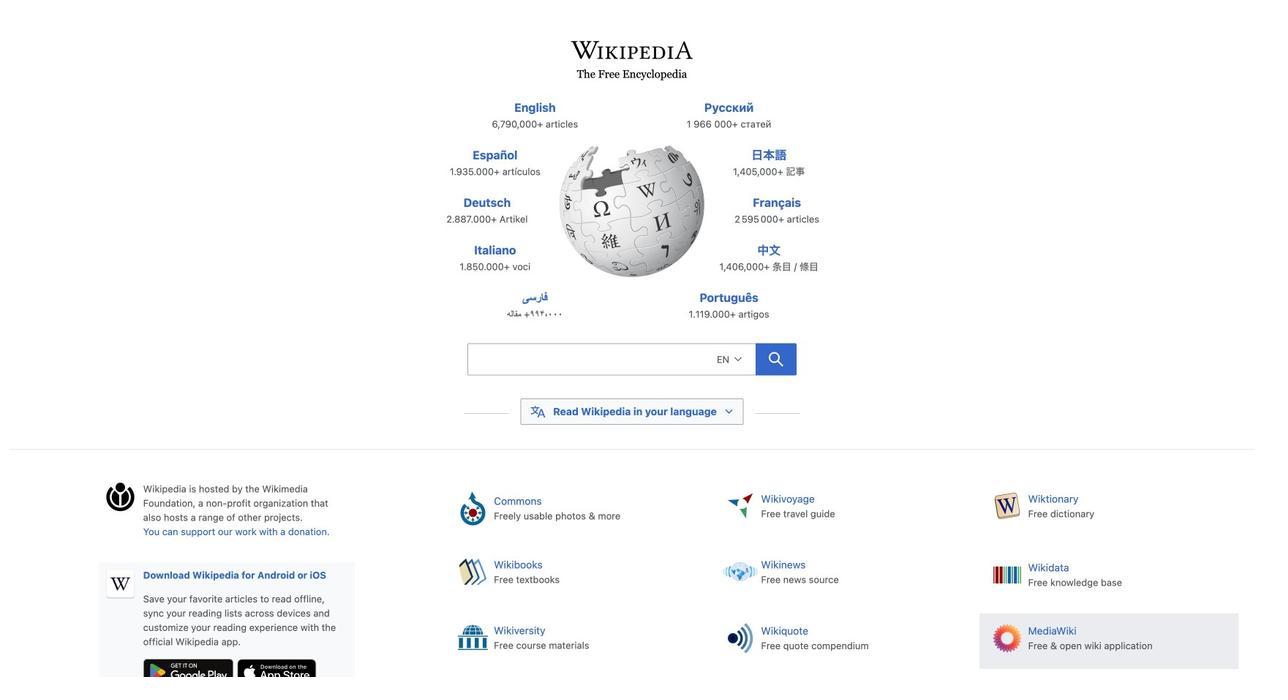 Task type: locate. For each thing, give the bounding box(es) containing it.
None search field
[[435, 340, 830, 385]]

None search field
[[468, 344, 756, 376]]



Task type: describe. For each thing, give the bounding box(es) containing it.
other projects element
[[446, 482, 1256, 678]]

top languages element
[[430, 99, 835, 337]]



